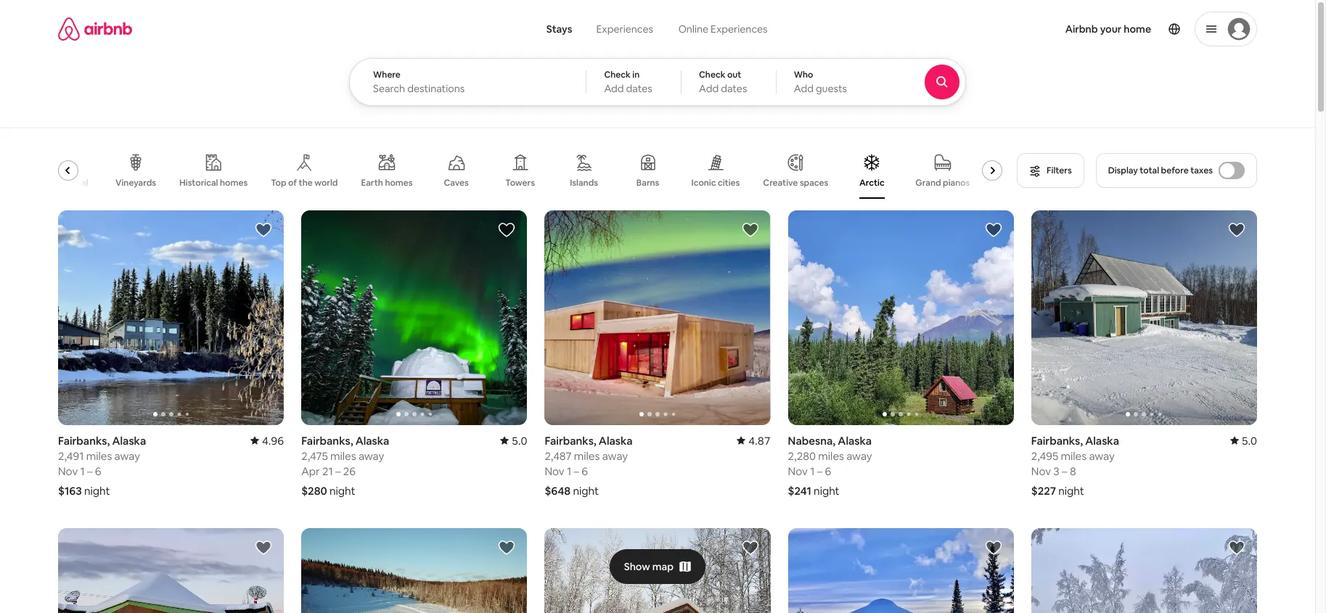 Task type: locate. For each thing, give the bounding box(es) containing it.
night inside fairbanks, alaska 2,491 miles away nov 1 – 6 $163 night
[[84, 484, 110, 498]]

1 horizontal spatial 5.0
[[1242, 434, 1258, 448]]

group containing historical homes
[[52, 142, 1009, 199]]

night for $648
[[573, 484, 599, 498]]

5 away from the left
[[1089, 449, 1115, 463]]

away right 2,280
[[847, 449, 872, 463]]

2 horizontal spatial 6
[[825, 464, 831, 478]]

historical homes
[[179, 177, 248, 189]]

1 miles from the left
[[86, 449, 112, 463]]

fairbanks, inside 'fairbanks, alaska 2,475 miles away apr 21 – 26 $280 night'
[[301, 434, 353, 448]]

display total before taxes
[[1108, 165, 1213, 176]]

none search field containing stays
[[349, 0, 1006, 106]]

night right $241 at the bottom of page
[[814, 484, 840, 498]]

4.96 out of 5 average rating image
[[250, 434, 284, 448]]

1 horizontal spatial dates
[[721, 82, 747, 95]]

2 fairbanks, from the left
[[301, 434, 353, 448]]

2 horizontal spatial add
[[794, 82, 814, 95]]

2 5.0 from the left
[[1242, 434, 1258, 448]]

in
[[633, 69, 640, 81]]

2,280
[[788, 449, 816, 463]]

1 alaska from the left
[[112, 434, 146, 448]]

check out add dates
[[699, 69, 747, 95]]

1 for 2,491
[[80, 464, 85, 478]]

experiences button
[[584, 15, 666, 44]]

nov for 2,495
[[1032, 464, 1051, 478]]

creative
[[763, 177, 798, 189]]

airbnb your home
[[1066, 23, 1152, 36]]

check in add dates
[[604, 69, 653, 95]]

1 check from the left
[[604, 69, 631, 81]]

2 experiences from the left
[[711, 23, 768, 36]]

nov left 3
[[1032, 464, 1051, 478]]

vineyards
[[115, 177, 156, 189]]

alaska inside fairbanks, alaska 2,491 miles away nov 1 – 6 $163 night
[[112, 434, 146, 448]]

1 horizontal spatial 1
[[567, 464, 572, 478]]

– inside fairbanks, alaska 2,487 miles away nov 1 – 6 $648 night
[[574, 464, 579, 478]]

nov
[[58, 464, 78, 478], [545, 464, 565, 478], [788, 464, 808, 478], [1032, 464, 1051, 478]]

3 away from the left
[[602, 449, 628, 463]]

online
[[679, 23, 709, 36]]

nov for 2,491
[[58, 464, 78, 478]]

homes
[[220, 177, 248, 189], [385, 177, 413, 189]]

homes for earth homes
[[385, 177, 413, 189]]

miles up 26
[[330, 449, 356, 463]]

5.0 out of 5 average rating image
[[1230, 434, 1258, 448]]

away inside fairbanks, alaska 2,491 miles away nov 1 – 6 $163 night
[[114, 449, 140, 463]]

– inside fairbanks, alaska 2,495 miles away nov 3 – 8 $227 night
[[1062, 464, 1068, 478]]

1 inside nabesna, alaska 2,280 miles away nov 1 – 6 $241 night
[[810, 464, 815, 478]]

night inside nabesna, alaska 2,280 miles away nov 1 – 6 $241 night
[[814, 484, 840, 498]]

your
[[1100, 23, 1122, 36]]

None search field
[[349, 0, 1006, 106]]

total
[[1140, 165, 1160, 176]]

2 check from the left
[[699, 69, 726, 81]]

miles inside fairbanks, alaska 2,491 miles away nov 1 – 6 $163 night
[[86, 449, 112, 463]]

fairbanks, alaska 2,491 miles away nov 1 – 6 $163 night
[[58, 434, 146, 498]]

$227
[[1032, 484, 1056, 498]]

1 down '2,487'
[[567, 464, 572, 478]]

2 away from the left
[[359, 449, 384, 463]]

5.0
[[512, 434, 527, 448], [1242, 434, 1258, 448]]

0 horizontal spatial 1
[[80, 464, 85, 478]]

miles
[[86, 449, 112, 463], [330, 449, 356, 463], [574, 449, 600, 463], [818, 449, 844, 463], [1061, 449, 1087, 463]]

earth
[[361, 177, 383, 189]]

experiences up in
[[596, 23, 653, 36]]

add to wishlist: fairbanks, alaska image
[[498, 221, 516, 239]]

alaska for nabesna, alaska 2,280 miles away nov 1 – 6 $241 night
[[838, 434, 872, 448]]

homes right historical
[[220, 177, 248, 189]]

nov inside nabesna, alaska 2,280 miles away nov 1 – 6 $241 night
[[788, 464, 808, 478]]

4 night from the left
[[814, 484, 840, 498]]

2,491
[[58, 449, 84, 463]]

night
[[84, 484, 110, 498], [330, 484, 355, 498], [573, 484, 599, 498], [814, 484, 840, 498], [1059, 484, 1085, 498]]

cities
[[718, 177, 740, 189]]

dates inside "check out add dates"
[[721, 82, 747, 95]]

fairbanks, up '2,487'
[[545, 434, 597, 448]]

map
[[653, 561, 674, 574]]

fairbanks, for 2,487
[[545, 434, 597, 448]]

miles inside nabesna, alaska 2,280 miles away nov 1 – 6 $241 night
[[818, 449, 844, 463]]

1 horizontal spatial experiences
[[711, 23, 768, 36]]

0 horizontal spatial homes
[[220, 177, 248, 189]]

filters button
[[1017, 153, 1084, 188]]

dates for check out add dates
[[721, 82, 747, 95]]

miles for 2,487
[[574, 449, 600, 463]]

6
[[95, 464, 101, 478], [582, 464, 588, 478], [825, 464, 831, 478]]

stays tab panel
[[349, 58, 1006, 106]]

night right $648
[[573, 484, 599, 498]]

6 inside fairbanks, alaska 2,491 miles away nov 1 – 6 $163 night
[[95, 464, 101, 478]]

alaska inside fairbanks, alaska 2,495 miles away nov 3 – 8 $227 night
[[1086, 434, 1120, 448]]

check inside check in add dates
[[604, 69, 631, 81]]

out
[[727, 69, 742, 81]]

add down "experiences" button
[[604, 82, 624, 95]]

26
[[343, 464, 356, 478]]

2 miles from the left
[[330, 449, 356, 463]]

1 down the 2,491
[[80, 464, 85, 478]]

away inside fairbanks, alaska 2,495 miles away nov 3 – 8 $227 night
[[1089, 449, 1115, 463]]

4 nov from the left
[[1032, 464, 1051, 478]]

add inside "check out add dates"
[[699, 82, 719, 95]]

fairbanks,
[[58, 434, 110, 448], [301, 434, 353, 448], [545, 434, 597, 448], [1032, 434, 1083, 448]]

– inside fairbanks, alaska 2,491 miles away nov 1 – 6 $163 night
[[87, 464, 93, 478]]

alaska inside fairbanks, alaska 2,487 miles away nov 1 – 6 $648 night
[[599, 434, 633, 448]]

miles inside fairbanks, alaska 2,487 miles away nov 1 – 6 $648 night
[[574, 449, 600, 463]]

1 6 from the left
[[95, 464, 101, 478]]

6 inside nabesna, alaska 2,280 miles away nov 1 – 6 $241 night
[[825, 464, 831, 478]]

miles up 8
[[1061, 449, 1087, 463]]

check left in
[[604, 69, 631, 81]]

– for 2,475
[[335, 464, 341, 478]]

1 nov from the left
[[58, 464, 78, 478]]

1 horizontal spatial add
[[699, 82, 719, 95]]

1 inside fairbanks, alaska 2,491 miles away nov 1 – 6 $163 night
[[80, 464, 85, 478]]

4 – from the left
[[817, 464, 823, 478]]

1 add from the left
[[604, 82, 624, 95]]

0 horizontal spatial dates
[[626, 82, 653, 95]]

– inside nabesna, alaska 2,280 miles away nov 1 – 6 $241 night
[[817, 464, 823, 478]]

away for fairbanks, alaska 2,475 miles away apr 21 – 26 $280 night
[[359, 449, 384, 463]]

away
[[114, 449, 140, 463], [359, 449, 384, 463], [602, 449, 628, 463], [847, 449, 872, 463], [1089, 449, 1115, 463]]

away right '2,487'
[[602, 449, 628, 463]]

guests
[[816, 82, 847, 95]]

world
[[315, 177, 338, 189]]

away for nabesna, alaska 2,280 miles away nov 1 – 6 $241 night
[[847, 449, 872, 463]]

away right 2,475
[[359, 449, 384, 463]]

filters
[[1047, 165, 1072, 176]]

3 – from the left
[[574, 464, 579, 478]]

night down 26
[[330, 484, 355, 498]]

alaska inside nabesna, alaska 2,280 miles away nov 1 – 6 $241 night
[[838, 434, 872, 448]]

nov inside fairbanks, alaska 2,487 miles away nov 1 – 6 $648 night
[[545, 464, 565, 478]]

experiences inside button
[[596, 23, 653, 36]]

1 1 from the left
[[80, 464, 85, 478]]

4 fairbanks, from the left
[[1032, 434, 1083, 448]]

5 miles from the left
[[1061, 449, 1087, 463]]

miles right the 2,491
[[86, 449, 112, 463]]

5 alaska from the left
[[1086, 434, 1120, 448]]

1 inside fairbanks, alaska 2,487 miles away nov 1 – 6 $648 night
[[567, 464, 572, 478]]

6 inside fairbanks, alaska 2,487 miles away nov 1 – 6 $648 night
[[582, 464, 588, 478]]

2 nov from the left
[[545, 464, 565, 478]]

historical
[[179, 177, 218, 189]]

miles for 2,280
[[818, 449, 844, 463]]

away inside 'fairbanks, alaska 2,475 miles away apr 21 – 26 $280 night'
[[359, 449, 384, 463]]

miles down nabesna,
[[818, 449, 844, 463]]

0 horizontal spatial 5.0
[[512, 434, 527, 448]]

5 night from the left
[[1059, 484, 1085, 498]]

0 horizontal spatial add
[[604, 82, 624, 95]]

2 dates from the left
[[721, 82, 747, 95]]

5 – from the left
[[1062, 464, 1068, 478]]

iconic
[[692, 177, 716, 189]]

check
[[604, 69, 631, 81], [699, 69, 726, 81]]

add
[[604, 82, 624, 95], [699, 82, 719, 95], [794, 82, 814, 95]]

2 1 from the left
[[567, 464, 572, 478]]

1 5.0 from the left
[[512, 434, 527, 448]]

nov down '2,487'
[[545, 464, 565, 478]]

experiences
[[596, 23, 653, 36], [711, 23, 768, 36]]

1 dates from the left
[[626, 82, 653, 95]]

3 miles from the left
[[574, 449, 600, 463]]

2 add from the left
[[699, 82, 719, 95]]

away for fairbanks, alaska 2,491 miles away nov 1 – 6 $163 night
[[114, 449, 140, 463]]

2 6 from the left
[[582, 464, 588, 478]]

away right the 2,495
[[1089, 449, 1115, 463]]

fairbanks, up the 2,491
[[58, 434, 110, 448]]

away right the 2,491
[[114, 449, 140, 463]]

3 night from the left
[[573, 484, 599, 498]]

grand
[[916, 177, 941, 189]]

fairbanks, alaska 2,487 miles away nov 1 – 6 $648 night
[[545, 434, 633, 498]]

add to wishlist: fairbanks, alaska image
[[255, 221, 272, 239], [742, 221, 759, 239], [1228, 221, 1246, 239], [498, 539, 516, 557], [742, 539, 759, 557], [1228, 539, 1246, 557]]

3 alaska from the left
[[599, 434, 633, 448]]

4 away from the left
[[847, 449, 872, 463]]

check inside "check out add dates"
[[699, 69, 726, 81]]

1 horizontal spatial check
[[699, 69, 726, 81]]

away inside fairbanks, alaska 2,487 miles away nov 1 – 6 $648 night
[[602, 449, 628, 463]]

fairbanks, inside fairbanks, alaska 2,491 miles away nov 1 – 6 $163 night
[[58, 434, 110, 448]]

3 add from the left
[[794, 82, 814, 95]]

fairbanks, up the 2,495
[[1032, 434, 1083, 448]]

nov down 2,280
[[788, 464, 808, 478]]

– inside 'fairbanks, alaska 2,475 miles away apr 21 – 26 $280 night'
[[335, 464, 341, 478]]

4 miles from the left
[[818, 449, 844, 463]]

Where field
[[373, 82, 563, 95]]

1 experiences from the left
[[596, 23, 653, 36]]

dates down out
[[721, 82, 747, 95]]

0 horizontal spatial 6
[[95, 464, 101, 478]]

miles for 2,475
[[330, 449, 356, 463]]

fairbanks, alaska 2,475 miles away apr 21 – 26 $280 night
[[301, 434, 389, 498]]

21
[[322, 464, 333, 478]]

nov inside fairbanks, alaska 2,495 miles away nov 3 – 8 $227 night
[[1032, 464, 1051, 478]]

3 nov from the left
[[788, 464, 808, 478]]

dates down in
[[626, 82, 653, 95]]

fairbanks, up 2,475
[[301, 434, 353, 448]]

airbnb your home link
[[1057, 14, 1160, 44]]

apr
[[301, 464, 320, 478]]

miles inside 'fairbanks, alaska 2,475 miles away apr 21 – 26 $280 night'
[[330, 449, 356, 463]]

away for fairbanks, alaska 2,487 miles away nov 1 – 6 $648 night
[[602, 449, 628, 463]]

night for $163
[[84, 484, 110, 498]]

online experiences
[[679, 23, 768, 36]]

night inside fairbanks, alaska 2,487 miles away nov 1 – 6 $648 night
[[573, 484, 599, 498]]

check left out
[[699, 69, 726, 81]]

where
[[373, 69, 401, 81]]

add to wishlist: healy, alaska image
[[985, 539, 1003, 557]]

0 horizontal spatial check
[[604, 69, 631, 81]]

airbnb
[[1066, 23, 1098, 36]]

dates
[[626, 82, 653, 95], [721, 82, 747, 95]]

night inside 'fairbanks, alaska 2,475 miles away apr 21 – 26 $280 night'
[[330, 484, 355, 498]]

nov down the 2,491
[[58, 464, 78, 478]]

6 for 2,487
[[582, 464, 588, 478]]

check for check in add dates
[[604, 69, 631, 81]]

3 1 from the left
[[810, 464, 815, 478]]

spaces
[[800, 177, 829, 189]]

3 6 from the left
[[825, 464, 831, 478]]

1 horizontal spatial 6
[[582, 464, 588, 478]]

2 horizontal spatial 1
[[810, 464, 815, 478]]

1 fairbanks, from the left
[[58, 434, 110, 448]]

night inside fairbanks, alaska 2,495 miles away nov 3 – 8 $227 night
[[1059, 484, 1085, 498]]

1
[[80, 464, 85, 478], [567, 464, 572, 478], [810, 464, 815, 478]]

–
[[87, 464, 93, 478], [335, 464, 341, 478], [574, 464, 579, 478], [817, 464, 823, 478], [1062, 464, 1068, 478]]

0 horizontal spatial experiences
[[596, 23, 653, 36]]

homes right earth
[[385, 177, 413, 189]]

1 – from the left
[[87, 464, 93, 478]]

alaska
[[112, 434, 146, 448], [356, 434, 389, 448], [599, 434, 633, 448], [838, 434, 872, 448], [1086, 434, 1120, 448]]

3 fairbanks, from the left
[[545, 434, 597, 448]]

night down 8
[[1059, 484, 1085, 498]]

1 night from the left
[[84, 484, 110, 498]]

fairbanks, inside fairbanks, alaska 2,487 miles away nov 1 – 6 $648 night
[[545, 434, 597, 448]]

miles inside fairbanks, alaska 2,495 miles away nov 3 – 8 $227 night
[[1061, 449, 1087, 463]]

1 horizontal spatial homes
[[385, 177, 413, 189]]

add inside check in add dates
[[604, 82, 624, 95]]

night right $163
[[84, 484, 110, 498]]

miles right '2,487'
[[574, 449, 600, 463]]

add down the who
[[794, 82, 814, 95]]

creative spaces
[[763, 177, 829, 189]]

– for 2,487
[[574, 464, 579, 478]]

the
[[299, 177, 313, 189]]

4 alaska from the left
[[838, 434, 872, 448]]

fairbanks, inside fairbanks, alaska 2,495 miles away nov 3 – 8 $227 night
[[1032, 434, 1083, 448]]

alaska inside 'fairbanks, alaska 2,475 miles away apr 21 – 26 $280 night'
[[356, 434, 389, 448]]

dates inside check in add dates
[[626, 82, 653, 95]]

2 alaska from the left
[[356, 434, 389, 448]]

1 away from the left
[[114, 449, 140, 463]]

add to wishlist: nabesna, alaska image
[[985, 221, 1003, 239]]

show map button
[[610, 550, 706, 584]]

add down online experiences
[[699, 82, 719, 95]]

2 – from the left
[[335, 464, 341, 478]]

group
[[52, 142, 1009, 199], [58, 211, 284, 425], [301, 211, 527, 425], [545, 211, 771, 425], [788, 211, 1014, 425], [1032, 211, 1258, 425], [58, 528, 284, 614], [301, 528, 527, 614], [545, 528, 771, 614], [788, 528, 1014, 614], [1032, 528, 1258, 614]]

experiences right online
[[711, 23, 768, 36]]

away inside nabesna, alaska 2,280 miles away nov 1 – 6 $241 night
[[847, 449, 872, 463]]

nov inside fairbanks, alaska 2,491 miles away nov 1 – 6 $163 night
[[58, 464, 78, 478]]

1 down 2,280
[[810, 464, 815, 478]]

2 night from the left
[[330, 484, 355, 498]]



Task type: describe. For each thing, give the bounding box(es) containing it.
5.0 for fairbanks, alaska 2,495 miles away nov 3 – 8 $227 night
[[1242, 434, 1258, 448]]

iconic cities
[[692, 177, 740, 189]]

fairbanks, for 2,475
[[301, 434, 353, 448]]

before
[[1161, 165, 1189, 176]]

nov for 2,487
[[545, 464, 565, 478]]

what can we help you find? tab list
[[535, 15, 666, 44]]

night for $241
[[814, 484, 840, 498]]

add to wishlist: north pole, alaska image
[[255, 539, 272, 557]]

6 for 2,280
[[825, 464, 831, 478]]

add for check out add dates
[[699, 82, 719, 95]]

4.87
[[749, 434, 771, 448]]

display total before taxes button
[[1096, 153, 1258, 188]]

$648
[[545, 484, 571, 498]]

alaska for fairbanks, alaska 2,495 miles away nov 3 – 8 $227 night
[[1086, 434, 1120, 448]]

1 for 2,280
[[810, 464, 815, 478]]

fairbanks, alaska 2,495 miles away nov 3 – 8 $227 night
[[1032, 434, 1120, 498]]

taxes
[[1191, 165, 1213, 176]]

who
[[794, 69, 814, 81]]

miles for 2,491
[[86, 449, 112, 463]]

dates for check in add dates
[[626, 82, 653, 95]]

miles for 2,495
[[1061, 449, 1087, 463]]

homes for historical homes
[[220, 177, 248, 189]]

alaska for fairbanks, alaska 2,487 miles away nov 1 – 6 $648 night
[[599, 434, 633, 448]]

– for 2,495
[[1062, 464, 1068, 478]]

show
[[624, 561, 650, 574]]

nabesna, alaska 2,280 miles away nov 1 – 6 $241 night
[[788, 434, 872, 498]]

night for $227
[[1059, 484, 1085, 498]]

stays
[[547, 23, 572, 36]]

5.0 out of 5 average rating image
[[500, 434, 527, 448]]

– for 2,491
[[87, 464, 93, 478]]

away for fairbanks, alaska 2,495 miles away nov 3 – 8 $227 night
[[1089, 449, 1115, 463]]

top of the world
[[271, 177, 338, 189]]

caves
[[444, 177, 469, 189]]

who add guests
[[794, 69, 847, 95]]

home
[[1124, 23, 1152, 36]]

4.87 out of 5 average rating image
[[737, 434, 771, 448]]

2,495
[[1032, 449, 1059, 463]]

earth homes
[[361, 177, 413, 189]]

pianos
[[943, 177, 970, 189]]

barns
[[637, 177, 659, 189]]

islands
[[570, 177, 598, 189]]

show map
[[624, 561, 674, 574]]

6 for 2,491
[[95, 464, 101, 478]]

towers
[[506, 177, 535, 189]]

nabesna,
[[788, 434, 836, 448]]

3
[[1054, 464, 1060, 478]]

add inside 'who add guests'
[[794, 82, 814, 95]]

1 for 2,487
[[567, 464, 572, 478]]

check for check out add dates
[[699, 69, 726, 81]]

$280
[[301, 484, 327, 498]]

of
[[288, 177, 297, 189]]

$163
[[58, 484, 82, 498]]

– for 2,280
[[817, 464, 823, 478]]

5.0 for fairbanks, alaska 2,475 miles away apr 21 – 26 $280 night
[[512, 434, 527, 448]]

alaska for fairbanks, alaska 2,491 miles away nov 1 – 6 $163 night
[[112, 434, 146, 448]]

2,487
[[545, 449, 572, 463]]

fairbanks, for 2,491
[[58, 434, 110, 448]]

online experiences link
[[666, 15, 781, 44]]

8
[[1070, 464, 1076, 478]]

night for $280
[[330, 484, 355, 498]]

4.96
[[262, 434, 284, 448]]

grand pianos
[[916, 177, 970, 189]]

alaska for fairbanks, alaska 2,475 miles away apr 21 – 26 $280 night
[[356, 434, 389, 448]]

$241
[[788, 484, 812, 498]]

arctic
[[860, 177, 885, 189]]

nov for 2,280
[[788, 464, 808, 478]]

add for check in add dates
[[604, 82, 624, 95]]

display
[[1108, 165, 1138, 176]]

profile element
[[803, 0, 1258, 58]]

tropical
[[55, 177, 88, 189]]

fairbanks, for 2,495
[[1032, 434, 1083, 448]]

2,475
[[301, 449, 328, 463]]

stays button
[[535, 15, 584, 44]]

top
[[271, 177, 286, 189]]



Task type: vqa. For each thing, say whether or not it's contained in the screenshot.
bottom video,
no



